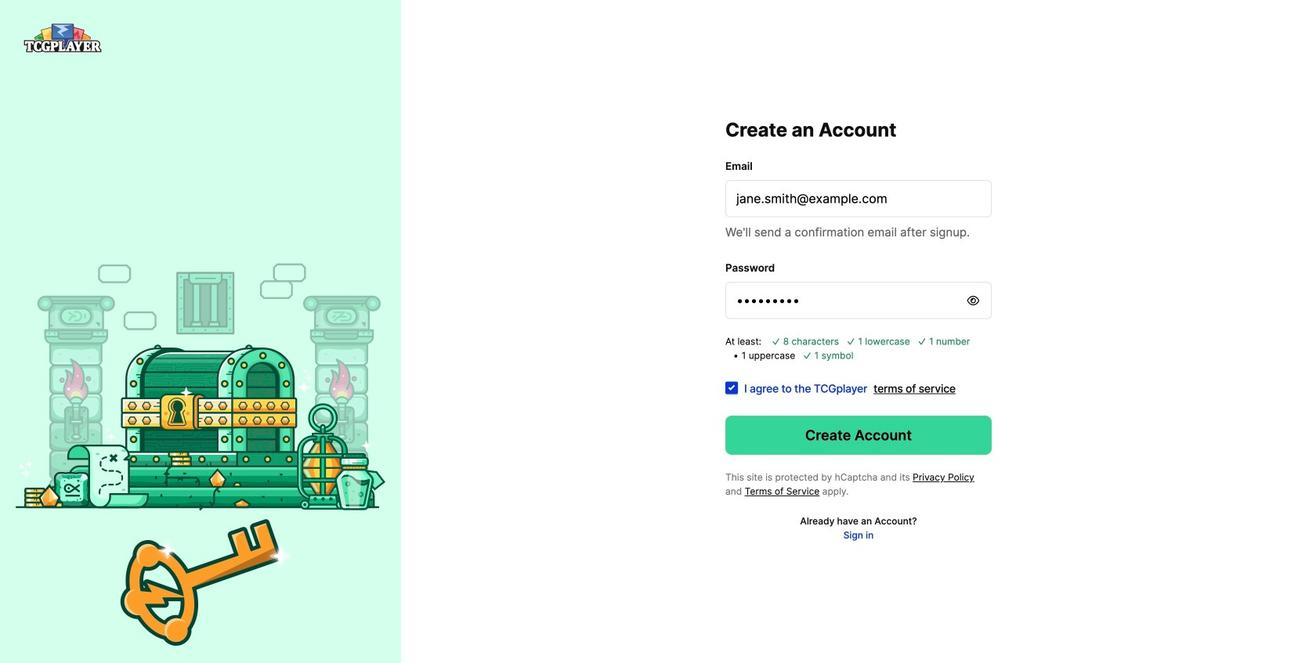 Task type: vqa. For each thing, say whether or not it's contained in the screenshot.
password password field
yes



Task type: describe. For each thing, give the bounding box(es) containing it.
tcgplayer.com image
[[24, 24, 102, 53]]

Password password field
[[725, 282, 992, 319]]

Email email field
[[725, 180, 992, 217]]



Task type: locate. For each thing, give the bounding box(es) containing it.
hide your password button image
[[967, 295, 981, 306]]



